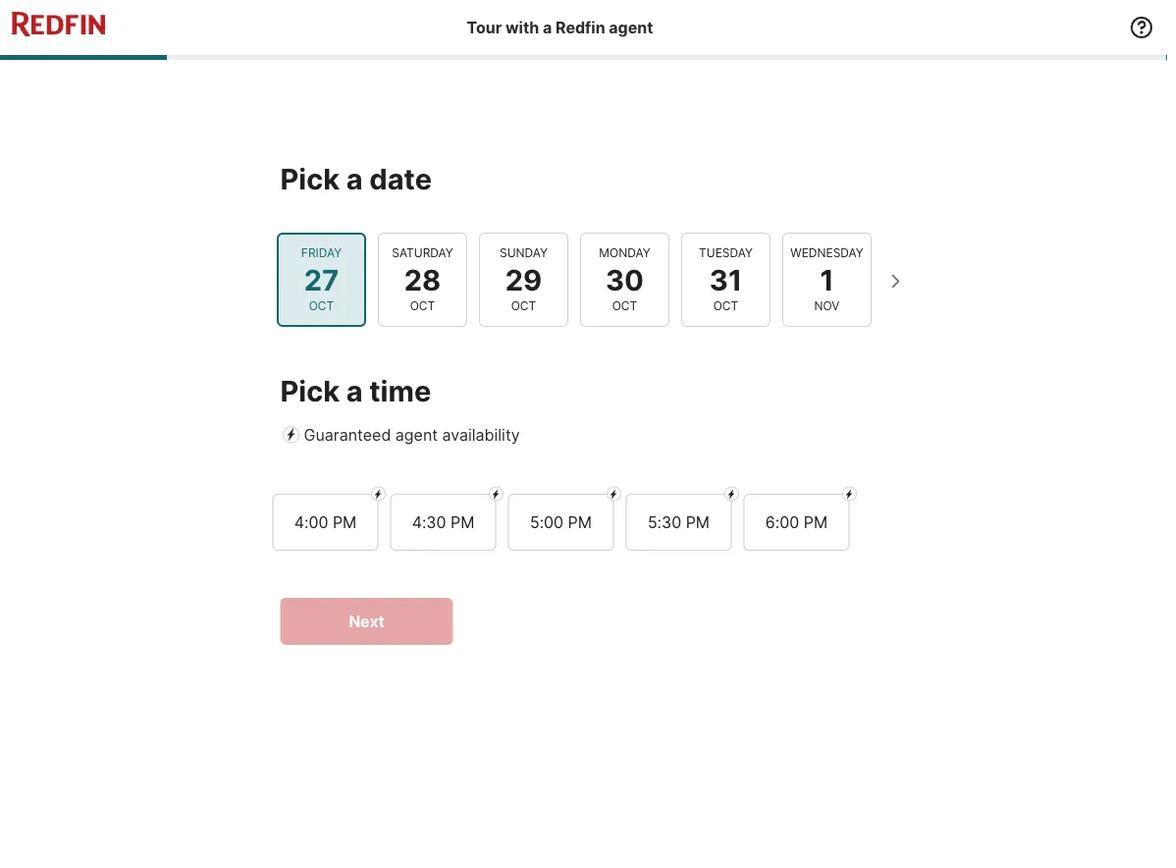 Task type: locate. For each thing, give the bounding box(es) containing it.
pick for pick a date
[[280, 162, 340, 196]]

availability
[[443, 425, 520, 444]]

oct inside tuesday 31 oct
[[713, 299, 738, 313]]

agent right redfin
[[609, 18, 654, 37]]

5:00
[[530, 512, 564, 532]]

5:30 pm
[[648, 512, 710, 532]]

a
[[543, 18, 552, 37], [347, 162, 363, 196], [347, 374, 363, 409]]

4:00
[[294, 512, 328, 532]]

oct down 30
[[612, 299, 637, 313]]

oct inside the monday 30 oct
[[612, 299, 637, 313]]

4:30 pm button
[[390, 494, 497, 551]]

1 horizontal spatial agent
[[609, 18, 654, 37]]

4 pm from the left
[[686, 512, 710, 532]]

pm right 5:00
[[568, 512, 592, 532]]

pick up friday
[[280, 162, 340, 196]]

a for time
[[347, 374, 363, 409]]

oct for 29
[[511, 299, 536, 313]]

pick
[[280, 162, 340, 196], [280, 374, 340, 409]]

pick a time
[[280, 374, 431, 409]]

28
[[404, 262, 441, 297]]

a up "guaranteed"
[[347, 374, 363, 409]]

pm right 5:30
[[686, 512, 710, 532]]

guaranteed agent availability
[[304, 425, 520, 444]]

5:30
[[648, 512, 682, 532]]

1 vertical spatial a
[[347, 162, 363, 196]]

pm right "4:00"
[[333, 512, 357, 532]]

5 oct from the left
[[713, 299, 738, 313]]

4 oct from the left
[[612, 299, 637, 313]]

pm right "6:00"
[[804, 512, 828, 532]]

2 oct from the left
[[410, 299, 435, 313]]

1 oct from the left
[[309, 299, 334, 313]]

sunday
[[499, 245, 548, 260]]

2 vertical spatial a
[[347, 374, 363, 409]]

oct for 27
[[309, 299, 334, 313]]

1
[[820, 262, 834, 297]]

pm for 4:00 pm
[[333, 512, 357, 532]]

oct inside saturday 28 oct
[[410, 299, 435, 313]]

pick up "guaranteed"
[[280, 374, 340, 409]]

a right with
[[543, 18, 552, 37]]

1 pm from the left
[[333, 512, 357, 532]]

2 pick from the top
[[280, 374, 340, 409]]

3 pm from the left
[[568, 512, 592, 532]]

2 pm from the left
[[451, 512, 475, 532]]

agent down time
[[396, 425, 438, 444]]

oct inside friday 27 oct
[[309, 299, 334, 313]]

pick a date
[[280, 162, 432, 196]]

a for date
[[347, 162, 363, 196]]

friday
[[301, 245, 341, 260]]

pm
[[333, 512, 357, 532], [451, 512, 475, 532], [568, 512, 592, 532], [686, 512, 710, 532], [804, 512, 828, 532]]

tuesday 31 oct
[[699, 245, 753, 313]]

next button
[[280, 598, 453, 645]]

5 pm from the left
[[804, 512, 828, 532]]

0 vertical spatial agent
[[609, 18, 654, 37]]

0 horizontal spatial agent
[[396, 425, 438, 444]]

1 pick from the top
[[280, 162, 340, 196]]

oct inside sunday 29 oct
[[511, 299, 536, 313]]

progress bar
[[0, 55, 1168, 60]]

a left the date
[[347, 162, 363, 196]]

0 vertical spatial pick
[[280, 162, 340, 196]]

oct down '31'
[[713, 299, 738, 313]]

31
[[709, 262, 742, 297]]

pm for 5:30 pm
[[686, 512, 710, 532]]

oct
[[309, 299, 334, 313], [410, 299, 435, 313], [511, 299, 536, 313], [612, 299, 637, 313], [713, 299, 738, 313]]

oct down 29
[[511, 299, 536, 313]]

oct down 28
[[410, 299, 435, 313]]

tour with a redfin agent
[[467, 18, 654, 37]]

pm inside 'button'
[[333, 512, 357, 532]]

date
[[370, 162, 432, 196]]

redfin
[[556, 18, 606, 37]]

sunday 29 oct
[[499, 245, 548, 313]]

agent
[[609, 18, 654, 37], [396, 425, 438, 444]]

guaranteed
[[304, 425, 391, 444]]

3 oct from the left
[[511, 299, 536, 313]]

next image
[[880, 266, 911, 297]]

pm right 4:30
[[451, 512, 475, 532]]

pm for 6:00 pm
[[804, 512, 828, 532]]

5:00 pm button
[[508, 494, 614, 551]]

1 vertical spatial agent
[[396, 425, 438, 444]]

oct down '27' on the left
[[309, 299, 334, 313]]

pm for 4:30 pm
[[451, 512, 475, 532]]

6:00 pm button
[[744, 494, 850, 551]]

1 vertical spatial pick
[[280, 374, 340, 409]]



Task type: vqa. For each thing, say whether or not it's contained in the screenshot.
more within the dropdown button
no



Task type: describe. For each thing, give the bounding box(es) containing it.
pm for 5:00 pm
[[568, 512, 592, 532]]

wednesday
[[790, 245, 864, 260]]

nov
[[814, 299, 840, 313]]

monday 30 oct
[[599, 245, 650, 313]]

saturday 28 oct
[[392, 245, 453, 313]]

4:30
[[412, 512, 446, 532]]

0 vertical spatial a
[[543, 18, 552, 37]]

29
[[505, 262, 542, 297]]

6:00 pm
[[766, 512, 828, 532]]

saturday
[[392, 245, 453, 260]]

30
[[605, 262, 644, 297]]

oct for 31
[[713, 299, 738, 313]]

next
[[349, 612, 385, 631]]

27
[[304, 262, 339, 297]]

tour
[[467, 18, 502, 37]]

monday
[[599, 245, 650, 260]]

5:00 pm
[[530, 512, 592, 532]]

friday 27 oct
[[301, 245, 341, 313]]

oct for 30
[[612, 299, 637, 313]]

oct for 28
[[410, 299, 435, 313]]

6:00
[[766, 512, 800, 532]]

4:00 pm button
[[273, 494, 379, 551]]

5:30 pm button
[[626, 494, 732, 551]]

tuesday
[[699, 245, 753, 260]]

with
[[506, 18, 540, 37]]

wednesday 1 nov
[[790, 245, 864, 313]]

pick for pick a time
[[280, 374, 340, 409]]

time
[[370, 374, 431, 409]]

4:30 pm
[[412, 512, 475, 532]]

4:00 pm
[[294, 512, 357, 532]]



